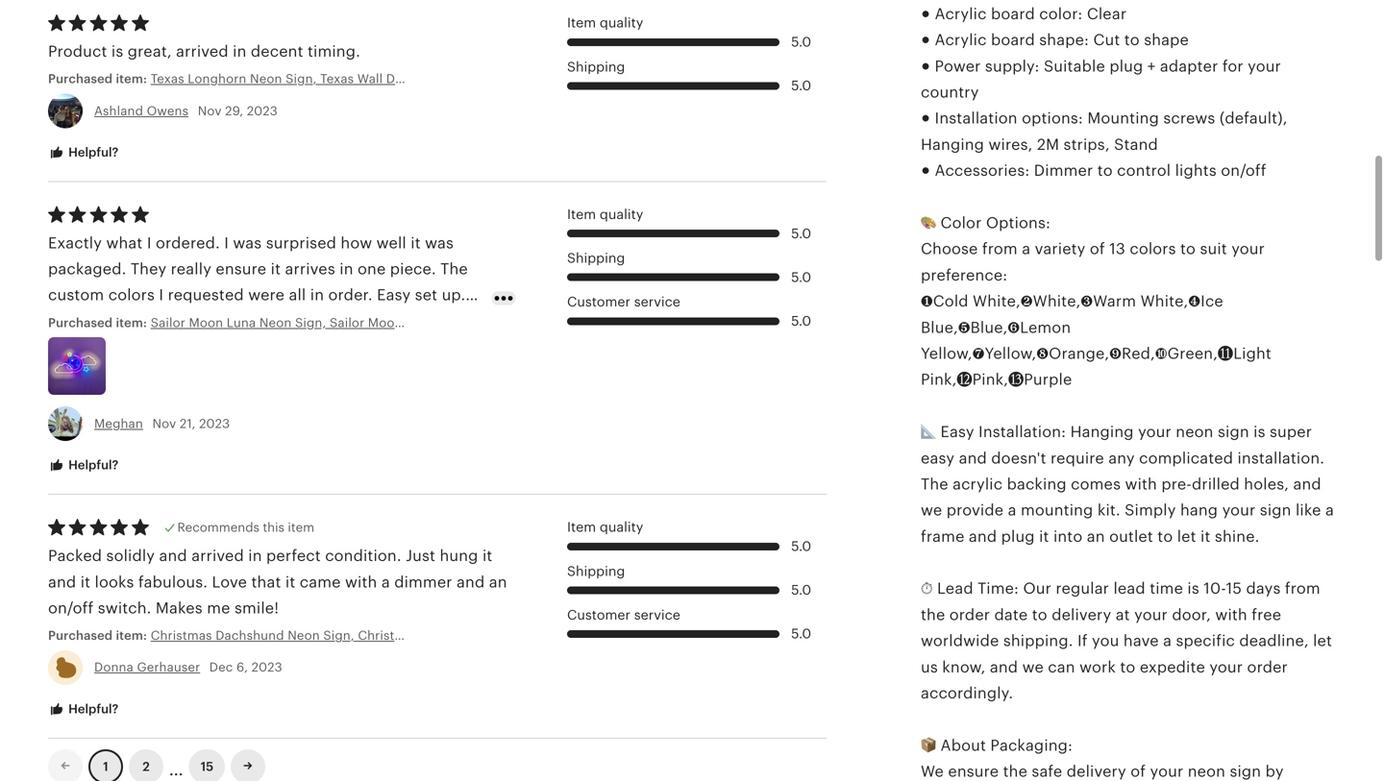 Task type: vqa. For each thing, say whether or not it's contained in the screenshot.
topmost from
yes



Task type: locate. For each thing, give the bounding box(es) containing it.
3 helpful? button from the top
[[34, 692, 133, 728]]

1 vertical spatial helpful?
[[65, 458, 119, 473]]

2 item quality from the top
[[567, 207, 644, 222]]

delivery
[[1052, 607, 1112, 624], [1067, 764, 1127, 781]]

delivery down regular
[[1052, 607, 1112, 624]]

it right hung on the bottom left of page
[[483, 548, 493, 565]]

delivery inside ⏱ lead time: our regular lead time is 10-15 days from the order date to delivery at your door, with free worldwide shipping. if you have a specific deadline, let us know, and we can work to expedite your order accordingly.
[[1052, 607, 1112, 624]]

1 horizontal spatial wall
[[535, 72, 561, 86]]

1 vertical spatial shipping
[[567, 251, 625, 266]]

hanging up any
[[1071, 424, 1135, 441]]

product is great, arrived in decent timing.
[[48, 43, 361, 60]]

3 item quality from the top
[[567, 521, 644, 535]]

mounting
[[1088, 110, 1160, 127]]

(default),
[[1220, 110, 1288, 127]]

custom
[[48, 287, 104, 304]]

0 vertical spatial with
[[1126, 476, 1158, 493]]

plug inside 📐 easy installation: hanging your neon sign is super easy and doesn't require any complicated installation. the acrylic backing comes with pre-drilled holes, and we provide a mounting kit. simply hang your sign like a frame and plug it into an outlet to let it shine.
[[1002, 528, 1036, 546]]

0 horizontal spatial 15
[[201, 760, 214, 775]]

0 vertical spatial board
[[992, 5, 1036, 23]]

choose
[[921, 241, 979, 258]]

with inside ⏱ lead time: our regular lead time is 10-15 days from the order date to delivery at your door, with free worldwide shipping. if you have a specific deadline, let us know, and we can work to expedite your order accordingly.
[[1216, 607, 1248, 624]]

7 5.0 from the top
[[792, 583, 812, 598]]

15 left days
[[1227, 581, 1243, 598]]

my right the balling
[[298, 339, 320, 356]]

nov left 21,
[[152, 417, 176, 431]]

with down condition.
[[345, 574, 377, 591]]

3 quality from the top
[[600, 521, 644, 535]]

0 vertical spatial item
[[567, 16, 596, 30]]

2023 right 21,
[[199, 417, 230, 431]]

0 vertical spatial helpful? button
[[34, 135, 133, 171]]

purchased down product
[[48, 72, 113, 86]]

1 horizontal spatial was
[[425, 235, 454, 252]]

your
[[1248, 58, 1282, 75], [1232, 241, 1266, 258], [1139, 424, 1172, 441], [1223, 502, 1256, 519], [1135, 607, 1168, 624], [1210, 659, 1244, 676], [1151, 764, 1184, 781]]

one down "in"
[[48, 365, 76, 383]]

sign left by
[[1231, 764, 1262, 781]]

2 service from the top
[[634, 608, 681, 623]]

1 vertical spatial item:
[[116, 316, 147, 330]]

time:
[[978, 581, 1020, 598]]

1 horizontal spatial ensure
[[949, 764, 999, 781]]

1 acrylic from the top
[[935, 5, 987, 23]]

1 horizontal spatial one
[[358, 261, 386, 278]]

ensure up were
[[216, 261, 267, 278]]

1 ● from the top
[[921, 5, 931, 23]]

4 ● from the top
[[921, 110, 931, 127]]

blue,❺blue,❻lemon
[[921, 319, 1072, 336]]

let inside ⏱ lead time: our regular lead time is 10-15 days from the order date to delivery at your door, with free worldwide shipping. if you have a specific deadline, let us know, and we can work to expedite your order accordingly.
[[1314, 633, 1333, 650]]

wall left art,
[[535, 72, 561, 86]]

1 quality from the top
[[600, 16, 644, 30]]

2 quality from the top
[[600, 207, 644, 222]]

is left eye
[[196, 339, 208, 356]]

of right the safe
[[1131, 764, 1147, 781]]

0 vertical spatial one
[[358, 261, 386, 278]]

my up the himself
[[100, 339, 122, 356]]

plug left '+'
[[1110, 58, 1144, 75]]

1 vertical spatial order
[[1248, 659, 1289, 676]]

1 service from the top
[[634, 295, 681, 310]]

1 horizontal spatial hanging
[[1071, 424, 1135, 441]]

colors up wonderful.
[[108, 287, 155, 304]]

sign up complicated
[[1219, 424, 1250, 441]]

board left color:
[[992, 5, 1036, 23]]

and down packed
[[48, 574, 76, 591]]

1 vertical spatial this
[[263, 521, 285, 535]]

0 horizontal spatial this
[[263, 521, 285, 535]]

0 vertical spatial an
[[1088, 528, 1106, 546]]

2 vertical spatial quality
[[600, 521, 644, 535]]

item: up the husband
[[116, 316, 147, 330]]

2 texas from the left
[[320, 72, 354, 86]]

wall left 'decor,'
[[358, 72, 383, 86]]

hanging down installation on the top right
[[921, 136, 985, 153]]

2023 for decent
[[247, 104, 278, 118]]

1 item quality from the top
[[567, 16, 644, 30]]

0 vertical spatial item:
[[116, 72, 147, 86]]

🎨 color options: choose from a variety of 13 colors to suit your preference: ❶cold white,❷white,❸warm white,❹ice blue,❺blue,❻lemon yellow,❼yellow,❽orange,❾red,❿green,⓫light pink,⓬pink,⓭purple
[[921, 214, 1272, 389]]

arrived down recommends
[[192, 548, 244, 565]]

0 vertical spatial item quality
[[567, 16, 644, 30]]

purchased item: up donna
[[48, 629, 151, 644]]

1 was from the left
[[233, 235, 262, 252]]

0 horizontal spatial of
[[1091, 241, 1106, 258]]

have
[[1124, 633, 1160, 650]]

1 vertical spatial plug
[[1002, 528, 1036, 546]]

1 vertical spatial arrived
[[192, 548, 244, 565]]

and up fabulous.
[[159, 548, 187, 565]]

with down 10-
[[1216, 607, 1248, 624]]

worldwide
[[921, 633, 1000, 650]]

1 horizontal spatial this
[[346, 313, 374, 330]]

15 inside ⏱ lead time: our regular lead time is 10-15 days from the order date to delivery at your door, with free worldwide shipping. if you have a specific deadline, let us know, and we can work to expedite your order accordingly.
[[1227, 581, 1243, 598]]

2 vertical spatial shipping
[[567, 564, 625, 579]]

0 vertical spatial purchased
[[48, 72, 113, 86]]

📦 about packaging: we ensure the safe delivery of your neon sign by
[[921, 738, 1309, 782]]

surprised
[[266, 235, 337, 252]]

order down deadline,
[[1248, 659, 1289, 676]]

ensure inside 📦 about packaging: we ensure the safe delivery of your neon sign by
[[949, 764, 999, 781]]

0 horizontal spatial nov
[[152, 417, 176, 431]]

0 horizontal spatial let
[[1178, 528, 1197, 546]]

texas down timing.
[[320, 72, 354, 86]]

a inside ⏱ lead time: our regular lead time is 10-15 days from the order date to delivery at your door, with free worldwide shipping. if you have a specific deadline, let us know, and we can work to expedite your order accordingly.
[[1164, 633, 1172, 650]]

2023 right 29,
[[247, 104, 278, 118]]

this left item
[[263, 521, 285, 535]]

to inside 📐 easy installation: hanging your neon sign is super easy and doesn't require any complicated installation. the acrylic backing comes with pre-drilled holes, and we provide a mounting kit. simply hang your sign like a frame and plug it into an outlet to let it shine.
[[1158, 528, 1174, 546]]

1 horizontal spatial with
[[1126, 476, 1158, 493]]

love
[[212, 574, 247, 591]]

0 vertical spatial 2023
[[247, 104, 278, 118]]

0 vertical spatial this
[[346, 313, 374, 330]]

2 vertical spatial helpful?
[[65, 702, 119, 717]]

in
[[233, 43, 247, 60], [340, 261, 354, 278], [310, 287, 324, 304], [248, 548, 262, 565]]

balling
[[242, 339, 293, 356]]

comes
[[1072, 476, 1122, 493]]

dimmer
[[1035, 162, 1094, 179]]

options:
[[1022, 110, 1084, 127]]

purchased up 'fact'
[[48, 316, 113, 330]]

board up supply:
[[992, 31, 1036, 49]]

drilled
[[1193, 476, 1241, 493]]

a down condition.
[[382, 574, 390, 591]]

kit.
[[1098, 502, 1121, 519]]

let right deadline,
[[1314, 633, 1333, 650]]

1 vertical spatial with
[[345, 574, 377, 591]]

plug down mounting
[[1002, 528, 1036, 546]]

1 helpful? button from the top
[[34, 135, 133, 171]]

is left super
[[1254, 424, 1266, 441]]

the inside 📐 easy installation: hanging your neon sign is super easy and doesn't require any complicated installation. the acrylic backing comes with pre-drilled holes, and we provide a mounting kit. simply hang your sign like a frame and plug it into an outlet to let it shine.
[[921, 476, 949, 493]]

easy up shop
[[377, 287, 411, 304]]

on/off right the lights
[[1222, 162, 1267, 179]]

stand
[[1115, 136, 1159, 153]]

3 5.0 from the top
[[792, 226, 812, 241]]

smile!
[[235, 600, 279, 617]]

this down order.
[[346, 313, 374, 330]]

plug
[[1110, 58, 1144, 75], [1002, 528, 1036, 546]]

with inside packed solidly and arrived in perfect condition.  just hung it and it looks fabulous.  love that it came with a dimmer and an on/off switch.  makes me smile!
[[345, 574, 377, 591]]

1 vertical spatial purchased item:
[[48, 629, 151, 644]]

1 vertical spatial from
[[306, 313, 342, 330]]

1 horizontal spatial of
[[1131, 764, 1147, 781]]

delivery right the safe
[[1067, 764, 1127, 781]]

item for product is great, arrived in decent timing.
[[567, 16, 596, 30]]

helpful? down ashland
[[65, 145, 119, 160]]

2 ● from the top
[[921, 31, 931, 49]]

a inside the 🎨 color options: choose from a variety of 13 colors to suit your preference: ❶cold white,❷white,❸warm white,❹ice blue,❺blue,❻lemon yellow,❼yellow,❽orange,❾red,❿green,⓫light pink,⓬pink,⓭purple
[[1023, 241, 1031, 258]]

sign inside 📦 about packaging: we ensure the safe delivery of your neon sign by
[[1231, 764, 1262, 781]]

1 shipping from the top
[[567, 59, 625, 74]]

helpful? button down donna
[[34, 692, 133, 728]]

1 vertical spatial on/off
[[48, 600, 94, 617]]

from down options:
[[983, 241, 1018, 258]]

us
[[921, 659, 939, 676]]

a down options:
[[1023, 241, 1031, 258]]

gerhauser
[[137, 661, 200, 675]]

0 vertical spatial neon
[[325, 339, 362, 356]]

1 horizontal spatial order
[[1248, 659, 1289, 676]]

white,❹ice
[[1141, 293, 1224, 310]]

on/off down packed
[[48, 600, 94, 617]]

is
[[111, 43, 123, 60], [196, 339, 208, 356], [1254, 424, 1266, 441], [1188, 581, 1200, 598]]

with for require
[[1126, 476, 1158, 493]]

0 horizontal spatial plug
[[1002, 528, 1036, 546]]

neon
[[325, 339, 362, 356], [1176, 424, 1214, 441], [1188, 764, 1226, 781]]

texas up owens
[[151, 72, 184, 86]]

1 horizontal spatial from
[[983, 241, 1018, 258]]

0 vertical spatial shipping
[[567, 59, 625, 74]]

1 horizontal spatial nov
[[198, 104, 222, 118]]

0 horizontal spatial an
[[489, 574, 507, 591]]

i
[[147, 235, 152, 252], [224, 235, 229, 252], [159, 287, 164, 304]]

we
[[921, 764, 944, 781]]

1 horizontal spatial plug
[[1110, 58, 1144, 75]]

a
[[1023, 241, 1031, 258], [1008, 502, 1017, 519], [1326, 502, 1335, 519], [382, 574, 390, 591], [1164, 633, 1172, 650]]

1 horizontal spatial on/off
[[1222, 162, 1267, 179]]

0 horizontal spatial easy
[[377, 287, 411, 304]]

15 link
[[189, 750, 225, 782]]

we down shipping.
[[1023, 659, 1044, 676]]

0 horizontal spatial we
[[921, 502, 943, 519]]

let down hang on the right bottom
[[1178, 528, 1197, 546]]

0 vertical spatial we
[[921, 502, 943, 519]]

and
[[959, 450, 988, 467], [1294, 476, 1322, 493], [969, 528, 998, 546], [159, 548, 187, 565], [48, 574, 76, 591], [457, 574, 485, 591], [990, 659, 1019, 676]]

was
[[233, 235, 262, 252], [425, 235, 454, 252]]

with for the
[[1216, 607, 1248, 624]]

was left surprised
[[233, 235, 262, 252]]

0 horizontal spatial was
[[233, 235, 262, 252]]

an right into
[[1088, 528, 1106, 546]]

1 vertical spatial helpful? button
[[34, 448, 133, 484]]

2 purchased item: from the top
[[48, 629, 151, 644]]

solidly
[[106, 548, 155, 565]]

the inside 📦 about packaging: we ensure the safe delivery of your neon sign by
[[1004, 764, 1028, 781]]

1 vertical spatial ensure
[[949, 764, 999, 781]]

2023
[[247, 104, 278, 118], [199, 417, 230, 431], [252, 661, 283, 675]]

0 vertical spatial order
[[950, 607, 991, 624]]

from inside the 🎨 color options: choose from a variety of 13 colors to suit your preference: ❶cold white,❷white,❸warm white,❹ice blue,❺blue,❻lemon yellow,❼yellow,❽orange,❾red,❿green,⓫light pink,⓬pink,⓭purple
[[983, 241, 1018, 258]]

arrived inside packed solidly and arrived in perfect condition.  just hung it and it looks fabulous.  love that it came with a dimmer and an on/off switch.  makes me smile!
[[192, 548, 244, 565]]

1 vertical spatial we
[[1023, 659, 1044, 676]]

in up longhorn
[[233, 43, 247, 60]]

1 vertical spatial item
[[567, 207, 596, 222]]

was up piece.
[[425, 235, 454, 252]]

0 vertical spatial of
[[1091, 241, 1106, 258]]

hung
[[440, 548, 479, 565]]

helpful? down 'meghan' 'link'
[[65, 458, 119, 473]]

my
[[100, 339, 122, 356], [298, 339, 320, 356]]

1 vertical spatial the
[[1004, 764, 1028, 781]]

8 5.0 from the top
[[792, 627, 812, 642]]

an inside packed solidly and arrived in perfect condition.  just hung it and it looks fabulous.  love that it came with a dimmer and an on/off switch.  makes me smile!
[[489, 574, 507, 591]]

in up that
[[248, 548, 262, 565]]

1 vertical spatial the
[[921, 476, 949, 493]]

ensure down the about
[[949, 764, 999, 781]]

a right have
[[1164, 633, 1172, 650]]

2 purchased from the top
[[48, 316, 113, 330]]

decent
[[251, 43, 304, 60]]

ashland owens link
[[94, 104, 189, 118]]

yellow,❼yellow,❽orange,❾red,❿green,⓫light
[[921, 345, 1272, 363]]

is left 10-
[[1188, 581, 1200, 598]]

1 vertical spatial neon
[[1176, 424, 1214, 441]]

5.0
[[792, 35, 812, 50], [792, 78, 812, 93], [792, 226, 812, 241], [792, 270, 812, 285], [792, 314, 812, 329], [792, 540, 812, 554], [792, 583, 812, 598], [792, 627, 812, 642]]

in
[[48, 339, 62, 356]]

were
[[248, 287, 285, 304]]

0 vertical spatial delivery
[[1052, 607, 1112, 624]]

0 vertical spatial helpful?
[[65, 145, 119, 160]]

1 horizontal spatial an
[[1088, 528, 1106, 546]]

and up acrylic
[[959, 450, 988, 467]]

0 horizontal spatial the
[[921, 607, 946, 624]]

to
[[1125, 31, 1140, 49], [1098, 162, 1113, 179], [1181, 241, 1196, 258], [1158, 528, 1174, 546], [1033, 607, 1048, 624], [1121, 659, 1136, 676]]

sign down holes, at the bottom
[[1261, 502, 1292, 519]]

from right days
[[1286, 581, 1321, 598]]

0 vertical spatial let
[[1178, 528, 1197, 546]]

● acrylic board color: clear ● acrylic board shape: cut to shape ● power supply: suitable plug + adapter for your country ● installation options: mounting screws (default), hanging wires, 2m strips, stand ● accessories: dimmer to control lights on/off
[[921, 5, 1288, 179]]

sign
[[1219, 424, 1250, 441], [1261, 502, 1292, 519], [1231, 764, 1262, 781]]

1 vertical spatial acrylic
[[935, 31, 987, 49]]

from inside exactly what i ordered. i was surprised how well it was packaged. they really ensure it arrives in one piece. the custom colors i requested were all in order. easy set up. looks wonderful. would purchase from this shop again!! in fact my husband is eye balling my neon light wanting one himself now.
[[306, 313, 342, 330]]

2 vertical spatial from
[[1286, 581, 1321, 598]]

item: down great,
[[116, 72, 147, 86]]

neon inside exactly what i ordered. i was surprised how well it was packaged. they really ensure it arrives in one piece. the custom colors i requested were all in order. easy set up. looks wonderful. would purchase from this shop again!! in fact my husband is eye balling my neon light wanting one himself now.
[[325, 339, 362, 356]]

purchased up donna
[[48, 629, 113, 644]]

item for packed solidly and arrived in perfect condition.  just hung it and it looks fabulous.  love that it came with a dimmer and an on/off switch.  makes me smile!
[[567, 521, 596, 535]]

ensure
[[216, 261, 267, 278], [949, 764, 999, 781]]

1 item from the top
[[567, 16, 596, 30]]

0 vertical spatial the
[[441, 261, 468, 278]]

+
[[1148, 58, 1156, 75]]

item: down switch. at the left bottom of the page
[[116, 629, 147, 644]]

is left great,
[[111, 43, 123, 60]]

i down they
[[159, 287, 164, 304]]

from down order.
[[306, 313, 342, 330]]

2 acrylic from the top
[[935, 31, 987, 49]]

helpful? button for product
[[34, 135, 133, 171]]

neon left light on the top
[[325, 339, 362, 356]]

to left suit
[[1181, 241, 1196, 258]]

0 vertical spatial quality
[[600, 16, 644, 30]]

6 5.0 from the top
[[792, 540, 812, 554]]

of inside 📦 about packaging: we ensure the safe delivery of your neon sign by
[[1131, 764, 1147, 781]]

0 horizontal spatial with
[[345, 574, 377, 591]]

easy inside exactly what i ordered. i was surprised how well it was packaged. they really ensure it arrives in one piece. the custom colors i requested were all in order. easy set up. looks wonderful. would purchase from this shop again!! in fact my husband is eye balling my neon light wanting one himself now.
[[377, 287, 411, 304]]

of inside the 🎨 color options: choose from a variety of 13 colors to suit your preference: ❶cold white,❷white,❸warm white,❹ice blue,❺blue,❻lemon yellow,❼yellow,❽orange,❾red,❿green,⓫light pink,⓬pink,⓭purple
[[1091, 241, 1106, 258]]

delivery inside 📦 about packaging: we ensure the safe delivery of your neon sign by
[[1067, 764, 1127, 781]]

country
[[921, 84, 980, 101]]

0 horizontal spatial the
[[441, 261, 468, 278]]

2 customer from the top
[[567, 608, 631, 623]]

shop
[[378, 313, 415, 330]]

dec
[[209, 661, 233, 675]]

1 horizontal spatial the
[[921, 476, 949, 493]]

1 wall from the left
[[358, 72, 383, 86]]

3 shipping from the top
[[567, 564, 625, 579]]

1 horizontal spatial 15
[[1227, 581, 1243, 598]]

customer
[[567, 295, 631, 310], [567, 608, 631, 623]]

would
[[181, 313, 228, 330]]

doesn't
[[992, 450, 1047, 467]]

texas right art,
[[590, 72, 623, 86]]

the down easy
[[921, 476, 949, 493]]

2 board from the top
[[992, 31, 1036, 49]]

2 item from the top
[[567, 207, 596, 222]]

1 vertical spatial colors
[[108, 287, 155, 304]]

0 vertical spatial colors
[[1130, 241, 1177, 258]]

shipping for product is great, arrived in decent timing.
[[567, 59, 625, 74]]

pre-
[[1162, 476, 1193, 493]]

specific
[[1177, 633, 1236, 650]]

we inside ⏱ lead time: our regular lead time is 10-15 days from the order date to delivery at your door, with free worldwide shipping. if you have a specific deadline, let us know, and we can work to expedite your order accordingly.
[[1023, 659, 1044, 676]]

0 vertical spatial 15
[[1227, 581, 1243, 598]]

0 vertical spatial ensure
[[216, 261, 267, 278]]

preference:
[[921, 267, 1008, 284]]

door,
[[1173, 607, 1212, 624]]

with inside 📐 easy installation: hanging your neon sign is super easy and doesn't require any complicated installation. the acrylic backing comes with pre-drilled holes, and we provide a mounting kit. simply hang your sign like a frame and plug it into an outlet to let it shine.
[[1126, 476, 1158, 493]]

15 right …
[[201, 760, 214, 775]]

1 horizontal spatial we
[[1023, 659, 1044, 676]]

0 vertical spatial hanging
[[921, 136, 985, 153]]

item quality
[[567, 16, 644, 30], [567, 207, 644, 222], [567, 521, 644, 535]]

it down packed
[[80, 574, 91, 591]]

0 vertical spatial purchased item:
[[48, 316, 151, 330]]

2 vertical spatial item:
[[116, 629, 147, 644]]

neon up complicated
[[1176, 424, 1214, 441]]

arrived for and
[[192, 548, 244, 565]]

0 horizontal spatial colors
[[108, 287, 155, 304]]

0 horizontal spatial from
[[306, 313, 342, 330]]

the down ⏱
[[921, 607, 946, 624]]

2 vertical spatial purchased
[[48, 629, 113, 644]]

0 vertical spatial customer
[[567, 295, 631, 310]]

light
[[367, 339, 400, 356]]

helpful?
[[65, 145, 119, 160], [65, 458, 119, 473], [65, 702, 119, 717]]

2 vertical spatial with
[[1216, 607, 1248, 624]]

1 horizontal spatial colors
[[1130, 241, 1177, 258]]

helpful? button down 'meghan' 'link'
[[34, 448, 133, 484]]

holes,
[[1245, 476, 1290, 493]]

for
[[1223, 58, 1244, 75]]

let inside 📐 easy installation: hanging your neon sign is super easy and doesn't require any complicated installation. the acrylic backing comes with pre-drilled holes, and we provide a mounting kit. simply hang your sign like a frame and plug it into an outlet to let it shine.
[[1178, 528, 1197, 546]]

the inside exactly what i ordered. i was surprised how well it was packaged. they really ensure it arrives in one piece. the custom colors i requested were all in order. easy set up. looks wonderful. would purchase from this shop again!! in fact my husband is eye balling my neon light wanting one himself now.
[[441, 261, 468, 278]]

easy right 📐
[[941, 424, 975, 441]]

timing.
[[308, 43, 361, 60]]

0 vertical spatial easy
[[377, 287, 411, 304]]

neon left by
[[1188, 764, 1226, 781]]

📐
[[921, 424, 937, 441]]

of left "13"
[[1091, 241, 1106, 258]]

is inside ⏱ lead time: our regular lead time is 10-15 days from the order date to delivery at your door, with free worldwide shipping. if you have a specific deadline, let us know, and we can work to expedite your order accordingly.
[[1188, 581, 1200, 598]]

purchased item:
[[48, 316, 151, 330], [48, 629, 151, 644]]

item quality for packed solidly and arrived in perfect condition.  just hung it and it looks fabulous.  love that it came with a dimmer and an on/off switch.  makes me smile!
[[567, 521, 644, 535]]

arrived up longhorn
[[176, 43, 229, 60]]

1 horizontal spatial let
[[1314, 633, 1333, 650]]

it right well
[[411, 235, 421, 252]]

one down how
[[358, 261, 386, 278]]

3 helpful? from the top
[[65, 702, 119, 717]]

1 vertical spatial let
[[1314, 633, 1333, 650]]

purchased
[[48, 72, 113, 86], [48, 316, 113, 330], [48, 629, 113, 644]]

📐 easy installation: hanging your neon sign is super easy and doesn't require any complicated installation. the acrylic backing comes with pre-drilled holes, and we provide a mounting kit. simply hang your sign like a frame and plug it into an outlet to let it shine.
[[921, 424, 1335, 546]]

this inside exactly what i ordered. i was surprised how well it was packaged. they really ensure it arrives in one piece. the custom colors i requested were all in order. easy set up. looks wonderful. would purchase from this shop again!! in fact my husband is eye balling my neon light wanting one himself now.
[[346, 313, 374, 330]]

helpful? button
[[34, 135, 133, 171], [34, 448, 133, 484], [34, 692, 133, 728]]

1 horizontal spatial easy
[[941, 424, 975, 441]]

with
[[1126, 476, 1158, 493], [345, 574, 377, 591], [1216, 607, 1248, 624]]

time
[[1150, 581, 1184, 598]]

to down simply
[[1158, 528, 1174, 546]]

the up up.
[[441, 261, 468, 278]]

shipping for packed solidly and arrived in perfect condition.  just hung it and it looks fabulous.  love that it came with a dimmer and an on/off switch.  makes me smile!
[[567, 564, 625, 579]]

2 horizontal spatial with
[[1216, 607, 1248, 624]]

item
[[567, 16, 596, 30], [567, 207, 596, 222], [567, 521, 596, 535]]

i right the ordered.
[[224, 235, 229, 252]]

easy
[[377, 287, 411, 304], [941, 424, 975, 441]]

your inside 📦 about packaging: we ensure the safe delivery of your neon sign by
[[1151, 764, 1184, 781]]

an right dimmer
[[489, 574, 507, 591]]

2023 for perfect
[[252, 661, 283, 675]]

3 purchased from the top
[[48, 629, 113, 644]]

3 item from the top
[[567, 521, 596, 535]]

neon
[[250, 72, 282, 86]]

2 vertical spatial neon
[[1188, 764, 1226, 781]]

ordered.
[[156, 235, 220, 252]]

0 horizontal spatial hanging
[[921, 136, 985, 153]]

helpful? button down ashland
[[34, 135, 133, 171]]

1 helpful? from the top
[[65, 145, 119, 160]]



Task type: describe. For each thing, give the bounding box(es) containing it.
in inside packed solidly and arrived in perfect condition.  just hung it and it looks fabulous.  love that it came with a dimmer and an on/off switch.  makes me smile!
[[248, 548, 262, 565]]

options:
[[987, 214, 1051, 232]]

arrives
[[285, 261, 336, 278]]

now.
[[140, 365, 175, 383]]

packed solidly and arrived in perfect condition.  just hung it and it looks fabulous.  love that it came with a dimmer and an on/off switch.  makes me smile!
[[48, 548, 507, 617]]

0 horizontal spatial i
[[147, 235, 152, 252]]

to inside the 🎨 color options: choose from a variety of 13 colors to suit your preference: ❶cold white,❷white,❸warm white,❹ice blue,❺blue,❻lemon yellow,❼yellow,❽orange,❾red,❿green,⓫light pink,⓬pink,⓭purple
[[1181, 241, 1196, 258]]

again!!
[[419, 313, 469, 330]]

expedite
[[1140, 659, 1206, 676]]

lead
[[1114, 581, 1146, 598]]

1 customer service from the top
[[567, 295, 681, 310]]

0 horizontal spatial order
[[950, 607, 991, 624]]

provide
[[947, 502, 1004, 519]]

sign,
[[286, 72, 317, 86]]

1 purchased from the top
[[48, 72, 113, 86]]

from inside ⏱ lead time: our regular lead time is 10-15 days from the order date to delivery at your door, with free worldwide shipping. if you have a specific deadline, let us know, and we can work to expedite your order accordingly.
[[1286, 581, 1321, 598]]

5 ● from the top
[[921, 162, 931, 179]]

about
[[941, 738, 987, 755]]

order.
[[328, 287, 373, 304]]

1 board from the top
[[992, 5, 1036, 23]]

exactly what i ordered. i was surprised how well it was packaged. they really ensure it arrives in one piece. the custom colors i requested were all in order. easy set up. looks wonderful. would purchase from this shop again!! in fact my husband is eye balling my neon light wanting one himself now.
[[48, 235, 469, 383]]

…
[[169, 753, 183, 781]]

2 my from the left
[[298, 339, 320, 356]]

2 helpful? button from the top
[[34, 448, 133, 484]]

your inside ● acrylic board color: clear ● acrylic board shape: cut to shape ● power supply: suitable plug + adapter for your country ● installation options: mounting screws (default), hanging wires, 2m strips, stand ● accessories: dimmer to control lights on/off
[[1248, 58, 1282, 75]]

fact
[[66, 339, 96, 356]]

on/off inside packed solidly and arrived in perfect condition.  just hung it and it looks fabulous.  love that it came with a dimmer and an on/off switch.  makes me smile!
[[48, 600, 94, 617]]

we inside 📐 easy installation: hanging your neon sign is super easy and doesn't require any complicated installation. the acrylic backing comes with pre-drilled holes, and we provide a mounting kit. simply hang your sign like a frame and plug it into an outlet to let it shine.
[[921, 502, 943, 519]]

well
[[377, 235, 407, 252]]

shape:
[[1040, 31, 1090, 49]]

it left into
[[1040, 528, 1050, 546]]

and down provide
[[969, 528, 998, 546]]

hanging inside ● acrylic board color: clear ● acrylic board shape: cut to shape ● power supply: suitable plug + adapter for your country ● installation options: mounting screws (default), hanging wires, 2m strips, stand ● accessories: dimmer to control lights on/off
[[921, 136, 985, 153]]

to right cut
[[1125, 31, 1140, 49]]

backing
[[1007, 476, 1067, 493]]

lights
[[1176, 162, 1217, 179]]

to up shipping.
[[1033, 607, 1048, 624]]

switch.
[[98, 600, 152, 617]]

1 purchased item: from the top
[[48, 316, 151, 330]]

1 my from the left
[[100, 339, 122, 356]]

packaged.
[[48, 261, 126, 278]]

the inside ⏱ lead time: our regular lead time is 10-15 days from the order date to delivery at your door, with free worldwide shipping. if you have a specific deadline, let us know, and we can work to expedite your order accordingly.
[[921, 607, 946, 624]]

a right the "like"
[[1326, 502, 1335, 519]]

to down "strips,"
[[1098, 162, 1113, 179]]

frame
[[921, 528, 965, 546]]

suitable
[[1044, 58, 1106, 75]]

wonderful.
[[96, 313, 177, 330]]

13
[[1110, 241, 1126, 258]]

regular
[[1056, 581, 1110, 598]]

purchase
[[233, 313, 302, 330]]

super
[[1270, 424, 1313, 441]]

product
[[48, 43, 107, 60]]

longhorn
[[188, 72, 247, 86]]

your inside the 🎨 color options: choose from a variety of 13 colors to suit your preference: ❶cold white,❷white,❸warm white,❹ice blue,❺blue,❻lemon yellow,❼yellow,❽orange,❾red,❿green,⓫light pink,⓬pink,⓭purple
[[1232, 241, 1266, 258]]

it right that
[[286, 574, 296, 591]]

2 helpful? from the top
[[65, 458, 119, 473]]

3 texas from the left
[[429, 72, 463, 86]]

simply
[[1125, 502, 1177, 519]]

installation:
[[979, 424, 1067, 441]]

and down hung on the bottom left of page
[[457, 574, 485, 591]]

2 item: from the top
[[116, 316, 147, 330]]

like
[[1296, 502, 1322, 519]]

hanging inside 📐 easy installation: hanging your neon sign is super easy and doesn't require any complicated installation. the acrylic backing comes with pre-drilled holes, and we provide a mounting kit. simply hang your sign like a frame and plug it into an outlet to let it shine.
[[1071, 424, 1135, 441]]

into
[[1054, 528, 1083, 546]]

ensure inside exactly what i ordered. i was surprised how well it was packaged. they really ensure it arrives in one piece. the custom colors i requested were all in order. easy set up. looks wonderful. would purchase from this shop again!! in fact my husband is eye balling my neon light wanting one himself now.
[[216, 261, 267, 278]]

1 vertical spatial 15
[[201, 760, 214, 775]]

2 was from the left
[[425, 235, 454, 252]]

helpful? for product
[[65, 145, 119, 160]]

0 vertical spatial sign
[[1219, 424, 1250, 441]]

and up the "like"
[[1294, 476, 1322, 493]]

colors inside exactly what i ordered. i was surprised how well it was packaged. they really ensure it arrives in one piece. the custom colors i requested were all in order. easy set up. looks wonderful. would purchase from this shop again!! in fact my husband is eye balling my neon light wanting one himself now.
[[108, 287, 155, 304]]

to down have
[[1121, 659, 1136, 676]]

can
[[1049, 659, 1076, 676]]

gifts
[[627, 72, 656, 86]]

1 horizontal spatial i
[[159, 287, 164, 304]]

0 vertical spatial nov
[[198, 104, 222, 118]]

1 texas from the left
[[151, 72, 184, 86]]

color
[[941, 214, 982, 232]]

plug inside ● acrylic board color: clear ● acrylic board shape: cut to shape ● power supply: suitable plug + adapter for your country ● installation options: mounting screws (default), hanging wires, 2m strips, stand ● accessories: dimmer to control lights on/off
[[1110, 58, 1144, 75]]

dimmer
[[395, 574, 453, 591]]

a inside packed solidly and arrived in perfect condition.  just hung it and it looks fabulous.  love that it came with a dimmer and an on/off switch.  makes me smile!
[[382, 574, 390, 591]]

is inside exactly what i ordered. i was surprised how well it was packaged. they really ensure it arrives in one piece. the custom colors i requested were all in order. easy set up. looks wonderful. would purchase from this shop again!! in fact my husband is eye balling my neon light wanting one himself now.
[[196, 339, 208, 356]]

arrived for great,
[[176, 43, 229, 60]]

control
[[1118, 162, 1172, 179]]

art,
[[564, 72, 586, 86]]

owens
[[147, 104, 189, 118]]

1 item: from the top
[[116, 72, 147, 86]]

helpful? for packed
[[65, 702, 119, 717]]

donna gerhauser dec 6, 2023
[[94, 661, 283, 675]]

date
[[995, 607, 1028, 624]]

5 5.0 from the top
[[792, 314, 812, 329]]

it up were
[[271, 261, 281, 278]]

screws
[[1164, 110, 1216, 127]]

eye
[[212, 339, 238, 356]]

and inside ⏱ lead time: our regular lead time is 10-15 days from the order date to delivery at your door, with free worldwide shipping. if you have a specific deadline, let us know, and we can work to expedite your order accordingly.
[[990, 659, 1019, 676]]

in right the all
[[310, 287, 324, 304]]

supply:
[[986, 58, 1040, 75]]

by
[[1266, 764, 1285, 781]]

⏱
[[921, 581, 934, 598]]

himself
[[81, 365, 135, 383]]

purchased item: texas longhorn neon sign, texas wall decor, texas longhorns wall art, texas gifts
[[48, 72, 656, 86]]

2 horizontal spatial i
[[224, 235, 229, 252]]

quality for product is great, arrived in decent timing.
[[600, 16, 644, 30]]

10-
[[1204, 581, 1227, 598]]

2
[[143, 760, 150, 775]]

an inside 📐 easy installation: hanging your neon sign is super easy and doesn't require any complicated installation. the acrylic backing comes with pre-drilled holes, and we provide a mounting kit. simply hang your sign like a frame and plug it into an outlet to let it shine.
[[1088, 528, 1106, 546]]

accordingly.
[[921, 685, 1014, 703]]

shape
[[1145, 31, 1190, 49]]

2m
[[1038, 136, 1060, 153]]

shipping.
[[1004, 633, 1074, 650]]

3 item: from the top
[[116, 629, 147, 644]]

require
[[1051, 450, 1105, 467]]

suit
[[1201, 241, 1228, 258]]

1 link
[[88, 750, 123, 782]]

packaging:
[[991, 738, 1073, 755]]

1 customer from the top
[[567, 295, 631, 310]]

outlet
[[1110, 528, 1154, 546]]

all
[[289, 287, 306, 304]]

2 link
[[129, 750, 163, 782]]

2 customer service from the top
[[567, 608, 681, 623]]

donna gerhauser link
[[94, 661, 200, 675]]

view details of this review photo by meghan image
[[48, 338, 106, 395]]

is inside 📐 easy installation: hanging your neon sign is super easy and doesn't require any complicated installation. the acrylic backing comes with pre-drilled holes, and we provide a mounting kit. simply hang your sign like a frame and plug it into an outlet to let it shine.
[[1254, 424, 1266, 441]]

📦
[[921, 738, 937, 755]]

colors inside the 🎨 color options: choose from a variety of 13 colors to suit your preference: ❶cold white,❷white,❸warm white,❹ice blue,❺blue,❻lemon yellow,❼yellow,❽orange,❾red,❿green,⓫light pink,⓬pink,⓭purple
[[1130, 241, 1177, 258]]

2 wall from the left
[[535, 72, 561, 86]]

3 ● from the top
[[921, 58, 931, 75]]

1 vertical spatial sign
[[1261, 502, 1292, 519]]

1 5.0 from the top
[[792, 35, 812, 50]]

our
[[1024, 581, 1052, 598]]

neon inside 📐 easy installation: hanging your neon sign is super easy and doesn't require any complicated installation. the acrylic backing comes with pre-drilled holes, and we provide a mounting kit. simply hang your sign like a frame and plug it into an outlet to let it shine.
[[1176, 424, 1214, 441]]

1 vertical spatial one
[[48, 365, 76, 383]]

a down backing
[[1008, 502, 1017, 519]]

on/off inside ● acrylic board color: clear ● acrylic board shape: cut to shape ● power supply: suitable plug + adapter for your country ● installation options: mounting screws (default), hanging wires, 2m strips, stand ● accessories: dimmer to control lights on/off
[[1222, 162, 1267, 179]]

in up order.
[[340, 261, 354, 278]]

texas longhorn neon sign, texas wall decor, texas longhorns wall art, texas gifts link
[[151, 70, 656, 88]]

1 vertical spatial 2023
[[199, 417, 230, 431]]

⏱ lead time: our regular lead time is 10-15 days from the order date to delivery at your door, with free worldwide shipping. if you have a specific deadline, let us know, and we can work to expedite your order accordingly.
[[921, 581, 1333, 703]]

adapter
[[1161, 58, 1219, 75]]

you
[[1093, 633, 1120, 650]]

installation
[[935, 110, 1018, 127]]

how
[[341, 235, 372, 252]]

quality for packed solidly and arrived in perfect condition.  just hung it and it looks fabulous.  love that it came with a dimmer and an on/off switch.  makes me smile!
[[600, 521, 644, 535]]

❶cold
[[921, 293, 969, 310]]

it down hang on the right bottom
[[1201, 528, 1211, 546]]

2 shipping from the top
[[567, 251, 625, 266]]

2 5.0 from the top
[[792, 78, 812, 93]]

item
[[288, 521, 315, 535]]

clear
[[1088, 5, 1127, 23]]

item quality for product is great, arrived in decent timing.
[[567, 16, 644, 30]]

me
[[207, 600, 230, 617]]

easy inside 📐 easy installation: hanging your neon sign is super easy and doesn't require any complicated installation. the acrylic backing comes with pre-drilled holes, and we provide a mounting kit. simply hang your sign like a frame and plug it into an outlet to let it shine.
[[941, 424, 975, 441]]

wires,
[[989, 136, 1033, 153]]

4 texas from the left
[[590, 72, 623, 86]]

4 5.0 from the top
[[792, 270, 812, 285]]

any
[[1109, 450, 1136, 467]]

helpful? button for packed
[[34, 692, 133, 728]]

neon inside 📦 about packaging: we ensure the safe delivery of your neon sign by
[[1188, 764, 1226, 781]]

that
[[252, 574, 281, 591]]

pink,⓬pink,⓭purple
[[921, 371, 1073, 389]]

came
[[300, 574, 341, 591]]

work
[[1080, 659, 1117, 676]]



